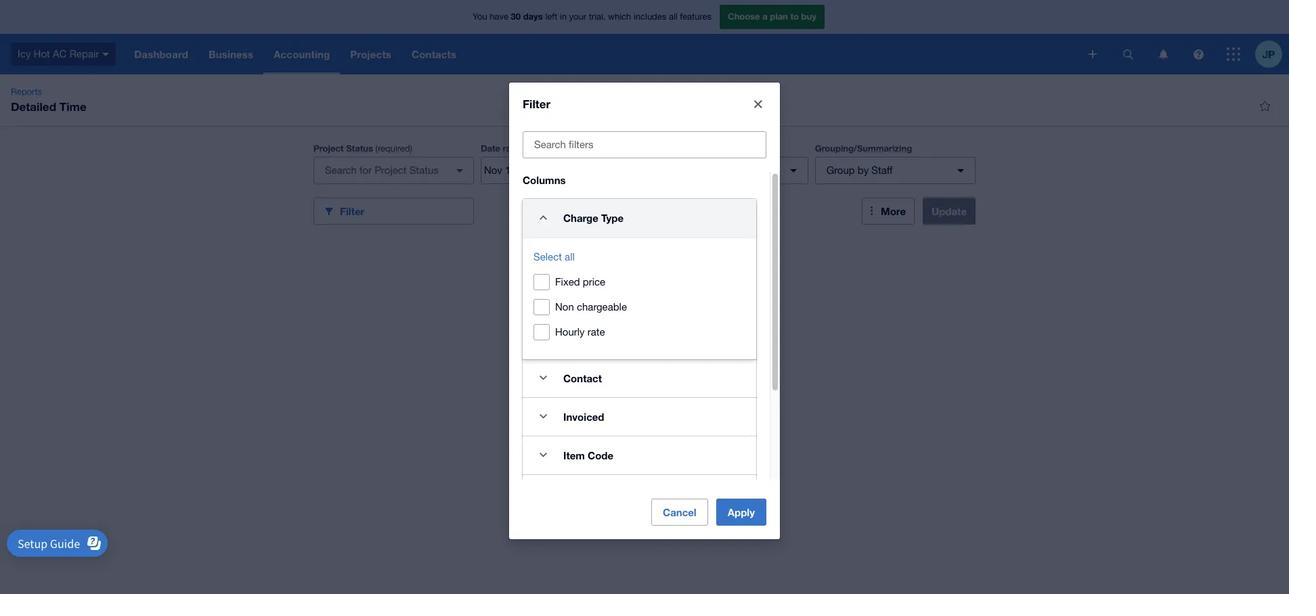 Task type: vqa. For each thing, say whether or not it's contained in the screenshot.
Code
yes



Task type: locate. For each thing, give the bounding box(es) containing it.
1 horizontal spatial filter
[[523, 96, 551, 111]]

charge type
[[563, 212, 624, 224]]

jp
[[1263, 48, 1275, 60]]

all left features at the right top
[[669, 12, 678, 22]]

hot
[[34, 48, 50, 59]]

your
[[569, 12, 587, 22]]

1 expand image from the top
[[530, 365, 557, 392]]

project
[[314, 143, 344, 154]]

1 vertical spatial all
[[565, 251, 575, 262]]

1 vertical spatial filter
[[340, 205, 365, 217]]

select all button
[[534, 249, 575, 265]]

cancel button
[[651, 499, 708, 526]]

left
[[545, 12, 557, 22]]

time
[[59, 100, 86, 114]]

expand image for contact
[[530, 365, 557, 392]]

item code
[[563, 449, 614, 462]]

fixed price
[[555, 276, 606, 287]]

svg image
[[1227, 47, 1241, 61], [1194, 49, 1204, 59], [1089, 50, 1097, 58], [102, 53, 109, 56]]

select all
[[534, 251, 575, 262]]

expand image
[[530, 365, 557, 392], [530, 442, 557, 469]]

all
[[669, 12, 678, 22], [565, 251, 575, 262]]

ac
[[53, 48, 67, 59]]

Select end date field
[[548, 158, 614, 184]]

non chargeable
[[555, 301, 627, 313]]

cancel
[[663, 506, 697, 518]]

non
[[555, 301, 574, 313]]

icy hot ac repair button
[[0, 34, 124, 74]]

reports link
[[5, 85, 47, 99]]

filter dialog
[[509, 82, 780, 591]]

1 horizontal spatial svg image
[[1159, 49, 1168, 59]]

0 vertical spatial expand image
[[530, 365, 557, 392]]

have
[[490, 12, 509, 22]]

filter down status at the left top of the page
[[340, 205, 365, 217]]

:
[[527, 143, 529, 154]]

filter button
[[314, 198, 474, 225]]

icy hot ac repair
[[18, 48, 99, 59]]

collapse image
[[530, 204, 557, 231]]

all right select at left top
[[565, 251, 575, 262]]

date range : this month
[[481, 143, 576, 154]]

more button
[[862, 198, 915, 225]]

all inside select all button
[[565, 251, 575, 262]]

price
[[583, 276, 606, 287]]

jp button
[[1256, 34, 1289, 74]]

type
[[601, 212, 624, 224]]

Search filters field
[[523, 132, 766, 157]]

update
[[932, 205, 967, 217]]

svg image
[[1123, 49, 1133, 59], [1159, 49, 1168, 59]]

0 horizontal spatial filter
[[340, 205, 365, 217]]

0 horizontal spatial all
[[565, 251, 575, 262]]

required
[[378, 144, 410, 154]]

filter
[[523, 96, 551, 111], [340, 205, 365, 217]]

group
[[827, 165, 855, 176]]

expand image left item
[[530, 442, 557, 469]]

grouping/summarizing
[[815, 143, 912, 154]]

0 horizontal spatial svg image
[[1123, 49, 1133, 59]]

buy
[[801, 11, 817, 22]]

project status ( required )
[[314, 143, 412, 154]]

0 vertical spatial filter
[[523, 96, 551, 111]]

30
[[511, 11, 521, 22]]

1 vertical spatial expand image
[[530, 442, 557, 469]]

1 horizontal spatial all
[[669, 12, 678, 22]]

features
[[680, 12, 712, 22]]

0 vertical spatial all
[[669, 12, 678, 22]]

(
[[376, 144, 378, 154]]

select
[[534, 251, 562, 262]]

which
[[608, 12, 631, 22]]

you have 30 days left in your trial, which includes all features
[[473, 11, 712, 22]]

2 expand image from the top
[[530, 442, 557, 469]]

navigation
[[124, 34, 1079, 74]]

expand image up expand icon
[[530, 365, 557, 392]]

reports
[[11, 87, 42, 97]]

filter up this in the top left of the page
[[523, 96, 551, 111]]

apply
[[728, 506, 755, 518]]



Task type: describe. For each thing, give the bounding box(es) containing it.
filter inside button
[[340, 205, 365, 217]]

staff
[[872, 165, 893, 176]]

1 svg image from the left
[[1123, 49, 1133, 59]]

plan
[[770, 11, 788, 22]]

range
[[503, 143, 527, 154]]

group by staff button
[[815, 157, 976, 184]]

a
[[763, 11, 768, 22]]

hourly rate
[[555, 326, 605, 338]]

columns
[[523, 174, 566, 186]]

you
[[473, 12, 487, 22]]

filter inside dialog
[[523, 96, 551, 111]]

expand image for item code
[[530, 442, 557, 469]]

all inside you have 30 days left in your trial, which includes all features
[[669, 12, 678, 22]]

date
[[481, 143, 500, 154]]

hourly
[[555, 326, 585, 338]]

Select start date field
[[481, 158, 547, 184]]

contact
[[563, 372, 602, 384]]

jp banner
[[0, 0, 1289, 74]]

by
[[858, 165, 869, 176]]

this
[[532, 144, 548, 154]]

in
[[560, 12, 567, 22]]

reports detailed time
[[11, 87, 86, 114]]

group by staff
[[827, 165, 893, 176]]

repair
[[70, 48, 99, 59]]

2 svg image from the left
[[1159, 49, 1168, 59]]

rate
[[588, 326, 605, 338]]

update button
[[923, 198, 976, 225]]

days
[[523, 11, 543, 22]]

chargeable
[[577, 301, 627, 313]]

to
[[791, 11, 799, 22]]

charge
[[563, 212, 599, 224]]

status
[[346, 143, 373, 154]]

code
[[588, 449, 614, 462]]

item
[[563, 449, 585, 462]]

fixed
[[555, 276, 580, 287]]

invoiced
[[563, 411, 604, 423]]

svg image inside icy hot ac repair popup button
[[102, 53, 109, 56]]

detailed
[[11, 100, 56, 114]]

choose a plan to buy
[[728, 11, 817, 22]]

navigation inside jp banner
[[124, 34, 1079, 74]]

)
[[410, 144, 412, 154]]

expand image
[[530, 403, 557, 430]]

trial,
[[589, 12, 606, 22]]

more
[[881, 205, 906, 217]]

includes
[[634, 12, 667, 22]]

choose
[[728, 11, 760, 22]]

apply button
[[716, 499, 767, 526]]

close image
[[745, 90, 772, 117]]

month
[[551, 144, 576, 154]]

icy
[[18, 48, 31, 59]]



